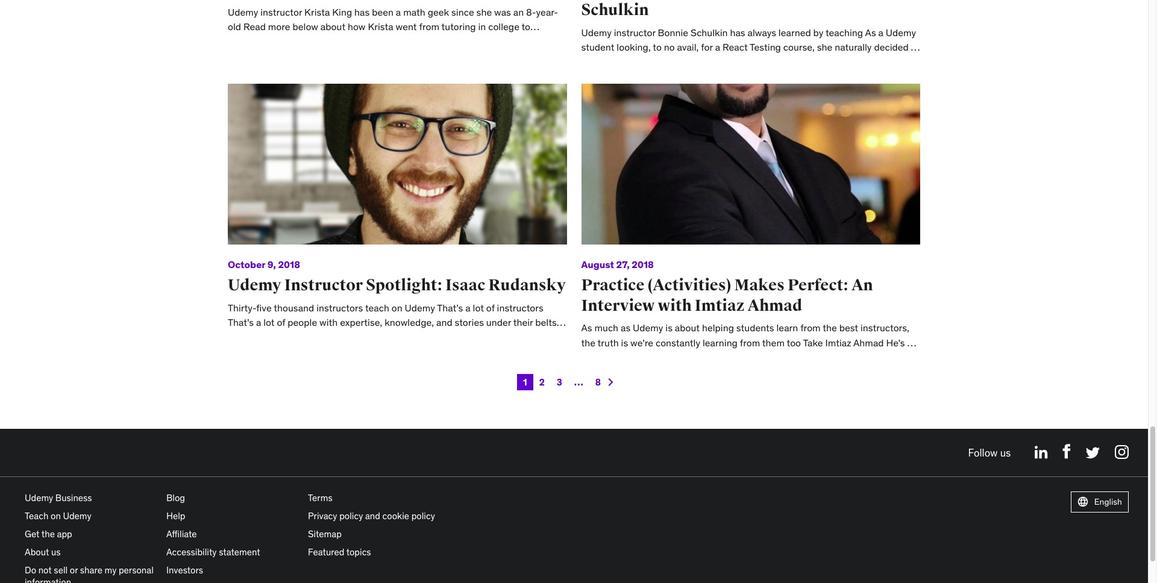 Task type: describe. For each thing, give the bounding box(es) containing it.
udemy down react
[[713, 56, 744, 68]]

about
[[25, 547, 49, 558]]

currently
[[273, 50, 311, 62]]

more inside udemy instructor bonnie schulkin has always learned by teaching as a udemy student looking, to no avail, for a react testing course, she naturally decided to learn the subject by creating a udemy course read more below about bonnie's experience teaching online for the first time! name: bonnie...
[[802, 56, 824, 68]]

student
[[581, 41, 614, 53]]

business
[[55, 493, 92, 504]]

8 link
[[589, 374, 607, 391]]

udemy business link
[[25, 493, 92, 504]]

practice (activities) makes perfect: an interview with imtiaz ahmad link
[[581, 275, 873, 316]]

help link
[[166, 511, 185, 522]]

live
[[313, 50, 328, 62]]

udemy instructor bonnie schulkin has always learned by teaching as a udemy student looking, to no avail, for a react testing course, she naturally decided to learn the subject by creating a udemy course read more below about bonnie's experience teaching online for the first time! name: bonnie...
[[581, 26, 920, 83]]

practice (activities) makes perfect: an interview with imtiaz ahmad
[[581, 275, 873, 316]]

udemy instructor spotlight: isaac rudansky link
[[228, 275, 566, 295]]

more inside the udemy instructor krista king has been a math geek since she was an 8-year- old read more below about how krista went from tutoring in college to teaching full-time on udemy     name: krista king location: i've moved around a lot, but i currently live outside of indianapolis, indiana   when...
[[268, 21, 290, 33]]

use
[[812, 366, 827, 378]]

full-
[[268, 35, 285, 48]]

or
[[70, 565, 78, 576]]

featured topics link
[[308, 547, 371, 558]]

2 horizontal spatial from
[[800, 322, 821, 334]]

sitemap link
[[308, 529, 342, 540]]

outside
[[330, 50, 362, 62]]

conference,
[[730, 366, 781, 378]]

the up annual
[[666, 352, 680, 364]]

do
[[25, 565, 36, 576]]

with
[[658, 296, 692, 316]]

2 link
[[533, 374, 551, 391]]

around
[[532, 35, 562, 48]]

twitter button image
[[1085, 447, 1101, 459]]

looking,
[[617, 41, 651, 53]]

course
[[746, 56, 775, 68]]

learn inside udemy instructor bonnie schulkin has always learned by teaching as a udemy student looking, to no avail, for a react testing course, she naturally decided to learn the subject by creating a udemy course read more below about bonnie's experience teaching online for the first time! name: bonnie...
[[581, 56, 603, 68]]

students
[[736, 322, 774, 334]]

terms link
[[308, 493, 333, 504]]

instructor inside udemy instructor bonnie schulkin has always learned by teaching as a udemy student looking, to no avail, for a react testing course, she naturally decided to learn the subject by creating a udemy course read more below about bonnie's experience teaching online for the first time! name: bonnie...
[[614, 26, 656, 38]]

personal
[[119, 565, 154, 576]]

2 horizontal spatial teaching
[[826, 26, 863, 38]]

time!
[[749, 71, 771, 83]]

helping
[[702, 322, 734, 334]]

not
[[38, 565, 52, 576]]

subject
[[622, 56, 653, 68]]

to for year-
[[522, 21, 530, 33]]

an
[[852, 275, 873, 295]]

about inside the udemy instructor krista king has been a math geek since she was an 8-year- old read more below about how krista went from tutoring in college to teaching full-time on udemy     name: krista king location: i've moved around a lot, but i currently live outside of indianapolis, indiana   when...
[[321, 21, 345, 33]]

math
[[403, 6, 425, 18]]

sell
[[54, 565, 68, 576]]

2018 for instructor
[[278, 258, 300, 270]]

udemy up teach
[[25, 493, 53, 504]]

bonnie...
[[803, 71, 841, 83]]

about inside udemy instructor bonnie schulkin has always learned by teaching as a udemy student looking, to no avail, for a react testing course, she naturally decided to learn the subject by creating a udemy course read more below about bonnie's experience teaching online for the first time! name: bonnie...
[[854, 56, 879, 68]]

naturally
[[835, 41, 872, 53]]

udemy up the we're
[[633, 322, 663, 334]]

english
[[1094, 497, 1122, 508]]

udemy instructor krista king has been a math geek since she was an 8-year- old read more below about how krista went from tutoring in college to teaching full-time on udemy     name: krista king location: i've moved around a lot, but i currently live outside of indianapolis, indiana   when...
[[228, 6, 562, 62]]

2
[[539, 377, 545, 388]]

(activities)
[[648, 275, 731, 295]]

1 horizontal spatial teaching
[[631, 71, 668, 83]]

been
[[372, 6, 394, 18]]

affiliate
[[166, 529, 197, 540]]

makes
[[734, 275, 785, 295]]

annual
[[655, 366, 684, 378]]

accessibility statement link
[[166, 547, 260, 558]]

the up experience
[[605, 56, 619, 68]]

the left best
[[823, 322, 837, 334]]

2 horizontal spatial of
[[829, 366, 838, 378]]

on inside the udemy instructor krista king has been a math geek since she was an 8-year- old read more below about how krista went from tutoring in college to teaching full-time on udemy     name: krista king location: i've moved around a lot, but i currently live outside of indianapolis, indiana   when...
[[306, 35, 317, 48]]

his
[[797, 366, 809, 378]]

best
[[839, 322, 858, 334]]

1 vertical spatial instructor
[[715, 352, 757, 364]]

for inside "as much as udemy is about helping students learn from the best instructors, the truth is we're constantly learning from them too take imtiaz ahmad he's a bit of a superstar in the udemy instructor world he was recently recognized at udemy live, our annual instructor conference, for his use of practice..."
[[783, 366, 795, 378]]

take
[[803, 337, 823, 349]]

privacy policy and cookie policy
[[308, 511, 435, 522]]

privacy
[[308, 511, 337, 522]]

in inside "as much as udemy is about helping students learn from the best instructors, the truth is we're constantly learning from them too take imtiaz ahmad he's a bit of a superstar in the udemy instructor world he was recently recognized at udemy live, our annual instructor conference, for his use of practice..."
[[656, 352, 664, 364]]

since
[[451, 6, 474, 18]]

year-
[[536, 6, 558, 18]]

2 policy from the left
[[411, 511, 435, 522]]

1
[[523, 377, 527, 388]]

read inside udemy instructor bonnie schulkin has always learned by teaching as a udemy student looking, to no avail, for a react testing course, she naturally decided to learn the subject by creating a udemy course read more below about bonnie's experience teaching online for the first time! name: bonnie...
[[777, 56, 800, 68]]

investors
[[166, 565, 203, 576]]

tutoring
[[441, 21, 476, 33]]

king has
[[332, 6, 370, 18]]

the up bit on the right bottom of page
[[581, 337, 595, 349]]

perfect:
[[788, 275, 849, 295]]

a down schulkin
[[715, 41, 720, 53]]

below inside udemy instructor bonnie schulkin has always learned by teaching as a udemy student looking, to no avail, for a react testing course, she naturally decided to learn the subject by creating a udemy course read more below about bonnie's experience teaching online for the first time! name: bonnie...
[[826, 56, 852, 68]]

teach on udemy link
[[25, 511, 91, 522]]

lot,
[[235, 50, 249, 62]]

recognized
[[856, 352, 904, 364]]

truth
[[598, 337, 619, 349]]

superstar
[[613, 352, 654, 364]]

8-
[[526, 6, 536, 18]]

testing
[[750, 41, 781, 53]]

to for student
[[911, 41, 920, 53]]

the right get
[[41, 529, 55, 540]]

0 vertical spatial krista
[[368, 21, 393, 33]]

3
[[557, 377, 562, 388]]

1 horizontal spatial of
[[595, 352, 603, 364]]

3 link
[[551, 374, 568, 391]]

recently
[[819, 352, 854, 364]]

constantly
[[656, 337, 700, 349]]

moved
[[501, 35, 530, 48]]

udemy business
[[25, 493, 92, 504]]

read inside the udemy instructor krista king has been a math geek since she was an 8-year- old read more below about how krista went from tutoring in college to teaching full-time on udemy     name: krista king location: i've moved around a lot, but i currently live outside of indianapolis, indiana   when...
[[243, 21, 266, 33]]

follow us
[[968, 446, 1011, 460]]

name: inside the udemy instructor krista king has been a math geek since she was an 8-year- old read more below about how krista went from tutoring in college to teaching full-time on udemy     name: krista king location: i've moved around a lot, but i currently live outside of indianapolis, indiana   when...
[[361, 35, 389, 48]]

0 vertical spatial for
[[701, 41, 713, 53]]

udemy down bit on the right bottom of page
[[581, 366, 612, 378]]

ahmad inside practice (activities) makes perfect: an interview with imtiaz ahmad
[[748, 296, 802, 316]]

an
[[513, 6, 524, 18]]

get the app
[[25, 529, 72, 540]]

share
[[80, 565, 102, 576]]

udemy down october
[[228, 275, 281, 295]]

learn inside "as much as udemy is about helping students learn from the best instructors, the truth is we're constantly learning from them too take imtiaz ahmad he's a bit of a superstar in the udemy instructor world he was recently recognized at udemy live, our annual instructor conference, for his use of practice..."
[[777, 322, 798, 334]]

udemy up decided
[[886, 26, 916, 38]]

a right been at the top of page
[[396, 6, 401, 18]]

teach on udemy
[[25, 511, 91, 522]]

below inside the udemy instructor krista king has been a math geek since she was an 8-year- old read more below about how krista went from tutoring in college to teaching full-time on udemy     name: krista king location: i've moved around a lot, but i currently live outside of indianapolis, indiana   when...
[[293, 21, 318, 33]]

accessibility
[[166, 547, 217, 558]]

react
[[723, 41, 748, 53]]



Task type: vqa. For each thing, say whether or not it's contained in the screenshot.
the topmost in
yes



Task type: locate. For each thing, give the bounding box(es) containing it.
too
[[787, 337, 801, 349]]

teaching inside the udemy instructor krista king has been a math geek since she was an 8-year- old read more below about how krista went from tutoring in college to teaching full-time on udemy     name: krista king location: i've moved around a lot, but i currently live outside of indianapolis, indiana   when...
[[228, 35, 265, 48]]

practice...
[[840, 366, 882, 378]]

1 horizontal spatial learn
[[777, 322, 798, 334]]

8
[[595, 377, 601, 388]]

of right bit on the right bottom of page
[[595, 352, 603, 364]]

0 horizontal spatial she
[[476, 6, 492, 18]]

0 vertical spatial by
[[813, 26, 823, 38]]

a down truth
[[606, 352, 611, 364]]

1 horizontal spatial is
[[666, 322, 673, 334]]

a up decided
[[878, 26, 884, 38]]

of right outside
[[364, 50, 373, 62]]

schulkin
[[691, 26, 728, 38]]

…
[[574, 377, 583, 388]]

about down king has
[[321, 21, 345, 33]]

the left first
[[713, 71, 727, 83]]

on down udemy business on the bottom left
[[51, 511, 61, 522]]

in up i've
[[478, 21, 486, 33]]

1 horizontal spatial policy
[[411, 511, 435, 522]]

terms
[[308, 493, 333, 504]]

below down instructor krista
[[293, 21, 318, 33]]

from inside the udemy instructor krista king has been a math geek since she was an 8-year- old read more below about how krista went from tutoring in college to teaching full-time on udemy     name: krista king location: i've moved around a lot, but i currently live outside of indianapolis, indiana   when...
[[419, 21, 439, 33]]

1 vertical spatial is
[[621, 337, 628, 349]]

instructors,
[[861, 322, 909, 334]]

1 vertical spatial name:
[[773, 71, 801, 83]]

1 vertical spatial more
[[802, 56, 824, 68]]

1 horizontal spatial as
[[865, 26, 876, 38]]

0 vertical spatial on
[[306, 35, 317, 48]]

1 vertical spatial she
[[817, 41, 832, 53]]

1 horizontal spatial us
[[1000, 446, 1011, 460]]

ahmad down makes
[[748, 296, 802, 316]]

1 vertical spatial of
[[595, 352, 603, 364]]

information
[[25, 577, 71, 583]]

featured topics
[[308, 547, 371, 558]]

policy right cookie on the bottom
[[411, 511, 435, 522]]

1 vertical spatial by
[[656, 56, 666, 68]]

king
[[420, 35, 439, 48]]

about up constantly
[[675, 322, 700, 334]]

0 horizontal spatial is
[[621, 337, 628, 349]]

0 vertical spatial of
[[364, 50, 373, 62]]

us for follow us
[[1000, 446, 1011, 460]]

0 horizontal spatial in
[[478, 21, 486, 33]]

learned
[[779, 26, 811, 38]]

follow
[[968, 446, 998, 460]]

krista down been at the top of page
[[368, 21, 393, 33]]

2 horizontal spatial about
[[854, 56, 879, 68]]

accessibility statement
[[166, 547, 260, 558]]

linkedin button image
[[1035, 446, 1048, 459]]

0 horizontal spatial imtiaz
[[695, 296, 745, 316]]

0 vertical spatial name:
[[361, 35, 389, 48]]

1 horizontal spatial imtiaz
[[825, 337, 851, 349]]

more up bonnie...
[[802, 56, 824, 68]]

was inside the udemy instructor krista king has been a math geek since she was an 8-year- old read more below about how krista went from tutoring in college to teaching full-time on udemy     name: krista king location: i've moved around a lot, but i currently live outside of indianapolis, indiana   when...
[[494, 6, 511, 18]]

of right use
[[829, 366, 838, 378]]

0 vertical spatial about
[[321, 21, 345, 33]]

as inside udemy instructor bonnie schulkin has always learned by teaching as a udemy student looking, to no avail, for a react testing course, she naturally decided to learn the subject by creating a udemy course read more below about bonnie's experience teaching online for the first time! name: bonnie...
[[865, 26, 876, 38]]

to up bonnie's
[[911, 41, 920, 53]]

for left his
[[783, 366, 795, 378]]

ahmad up the recognized
[[853, 337, 884, 349]]

0 vertical spatial from
[[419, 21, 439, 33]]

us up sell
[[51, 547, 61, 558]]

as up naturally
[[865, 26, 876, 38]]

0 horizontal spatial more
[[268, 21, 290, 33]]

0 vertical spatial below
[[293, 21, 318, 33]]

imtiaz up recently
[[825, 337, 851, 349]]

instructor krista
[[260, 6, 330, 18]]

investors link
[[166, 565, 203, 576]]

1 vertical spatial below
[[826, 56, 852, 68]]

for right online on the top right of page
[[699, 71, 711, 83]]

udemy down business
[[63, 511, 91, 522]]

1 vertical spatial us
[[51, 547, 61, 558]]

0 horizontal spatial 2018
[[278, 258, 300, 270]]

1 horizontal spatial was
[[800, 352, 817, 364]]

0 horizontal spatial of
[[364, 50, 373, 62]]

0 horizontal spatial as
[[581, 322, 592, 334]]

in up annual
[[656, 352, 664, 364]]

0 horizontal spatial teaching
[[228, 35, 265, 48]]

teach
[[25, 511, 48, 522]]

us for about us
[[51, 547, 61, 558]]

udemy
[[228, 6, 258, 18], [581, 26, 612, 38], [886, 26, 916, 38], [713, 56, 744, 68], [228, 275, 281, 295], [633, 322, 663, 334], [683, 352, 713, 364], [581, 366, 612, 378], [25, 493, 53, 504], [63, 511, 91, 522]]

at
[[906, 352, 914, 364]]

of inside the udemy instructor krista king has been a math geek since she was an 8-year- old read more below about how krista went from tutoring in college to teaching full-time on udemy     name: krista king location: i've moved around a lot, but i currently live outside of indianapolis, indiana   when...
[[364, 50, 373, 62]]

udemy up old
[[228, 6, 258, 18]]

0 horizontal spatial policy
[[339, 511, 363, 522]]

teaching up naturally
[[826, 26, 863, 38]]

1 vertical spatial for
[[699, 71, 711, 83]]

learn up too
[[777, 322, 798, 334]]

read right old
[[243, 21, 266, 33]]

imtiaz inside practice (activities) makes perfect: an interview with imtiaz ahmad
[[695, 296, 745, 316]]

my
[[105, 565, 117, 576]]

1 horizontal spatial on
[[306, 35, 317, 48]]

krista down went on the top of page
[[392, 35, 417, 48]]

get the app link
[[25, 529, 72, 540]]

facebook button image
[[1063, 444, 1071, 459]]

1 vertical spatial read
[[777, 56, 800, 68]]

cookie
[[382, 511, 409, 522]]

a left lot,
[[228, 50, 233, 62]]

from up "king"
[[419, 21, 439, 33]]

them
[[762, 337, 785, 349]]

went
[[396, 21, 417, 33]]

name: right time!
[[773, 71, 801, 83]]

from up take
[[800, 322, 821, 334]]

imtiaz
[[695, 296, 745, 316], [825, 337, 851, 349]]

policy left and
[[339, 511, 363, 522]]

1 horizontal spatial about
[[675, 322, 700, 334]]

as much as udemy is about helping students learn from the best instructors, the truth is we're constantly learning from them too take imtiaz ahmad he's a bit of a superstar in the udemy instructor world he was recently recognized at udemy live, our annual instructor conference, for his use of practice...
[[581, 322, 914, 378]]

live,
[[614, 366, 636, 378]]

9,
[[267, 258, 276, 270]]

1 horizontal spatial below
[[826, 56, 852, 68]]

0 horizontal spatial from
[[419, 21, 439, 33]]

0 horizontal spatial ahmad
[[748, 296, 802, 316]]

when...
[[470, 50, 502, 62]]

1 vertical spatial about
[[854, 56, 879, 68]]

and
[[365, 511, 380, 522]]

our
[[639, 366, 653, 378]]

imtiaz up 'helping'
[[695, 296, 745, 316]]

1 horizontal spatial ahmad
[[853, 337, 884, 349]]

0 vertical spatial is
[[666, 322, 673, 334]]

about down naturally
[[854, 56, 879, 68]]

indianapolis,
[[375, 50, 429, 62]]

august
[[581, 258, 614, 270]]

2018 for (activities)
[[632, 258, 654, 270]]

1 vertical spatial was
[[800, 352, 817, 364]]

1 horizontal spatial she
[[817, 41, 832, 53]]

1 vertical spatial krista
[[392, 35, 417, 48]]

do not sell or share my personal information
[[25, 565, 154, 583]]

ahmad
[[748, 296, 802, 316], [853, 337, 884, 349]]

october 9, 2018
[[228, 258, 300, 270]]

course,
[[783, 41, 815, 53]]

us right follow at the right of the page
[[1000, 446, 1011, 460]]

1 vertical spatial ahmad
[[853, 337, 884, 349]]

2 2018 from the left
[[632, 258, 654, 270]]

1 horizontal spatial to
[[653, 41, 662, 53]]

she right since
[[476, 6, 492, 18]]

learn down student
[[581, 56, 603, 68]]

get
[[25, 529, 39, 540]]

1 vertical spatial in
[[656, 352, 664, 364]]

1 vertical spatial learn
[[777, 322, 798, 334]]

we're
[[630, 337, 653, 349]]

as inside "as much as udemy is about helping students learn from the best instructors, the truth is we're constantly learning from them too take imtiaz ahmad he's a bit of a superstar in the udemy instructor world he was recently recognized at udemy live, our annual instructor conference, for his use of practice..."
[[581, 322, 592, 334]]

bonnie's
[[882, 56, 919, 68]]

for
[[701, 41, 713, 53], [699, 71, 711, 83], [783, 366, 795, 378]]

2 vertical spatial for
[[783, 366, 795, 378]]

learn
[[581, 56, 603, 68], [777, 322, 798, 334]]

0 horizontal spatial about
[[321, 21, 345, 33]]

read down course,
[[777, 56, 800, 68]]

2 vertical spatial about
[[675, 322, 700, 334]]

the
[[605, 56, 619, 68], [713, 71, 727, 83], [823, 322, 837, 334], [581, 337, 595, 349], [666, 352, 680, 364], [41, 529, 55, 540]]

0 horizontal spatial below
[[293, 21, 318, 33]]

how
[[348, 21, 366, 33]]

0 horizontal spatial learn
[[581, 56, 603, 68]]

more
[[268, 21, 290, 33], [802, 56, 824, 68]]

1 horizontal spatial 2018
[[632, 258, 654, 270]]

instagram button image
[[1115, 446, 1129, 459]]

1 horizontal spatial more
[[802, 56, 824, 68]]

more up the full-
[[268, 21, 290, 33]]

1 vertical spatial as
[[581, 322, 592, 334]]

learning
[[703, 337, 738, 349]]

1 policy from the left
[[339, 511, 363, 522]]

2 horizontal spatial to
[[911, 41, 920, 53]]

by right the "learned"
[[813, 26, 823, 38]]

1 horizontal spatial from
[[740, 337, 760, 349]]

to
[[522, 21, 530, 33], [653, 41, 662, 53], [911, 41, 920, 53]]

0 horizontal spatial read
[[243, 21, 266, 33]]

0 vertical spatial was
[[494, 6, 511, 18]]

was inside "as much as udemy is about helping students learn from the best instructors, the truth is we're constantly learning from them too take imtiaz ahmad he's a bit of a superstar in the udemy instructor world he was recently recognized at udemy live, our annual instructor conference, for his use of practice..."
[[800, 352, 817, 364]]

0 horizontal spatial us
[[51, 547, 61, 558]]

experience
[[581, 71, 629, 83]]

1 2018 from the left
[[278, 258, 300, 270]]

blog link
[[166, 493, 185, 504]]

to inside the udemy instructor krista king has been a math geek since she was an 8-year- old read more below about how krista went from tutoring in college to teaching full-time on udemy     name: krista king location: i've moved around a lot, but i currently live outside of indianapolis, indiana   when...
[[522, 21, 530, 33]]

october
[[228, 258, 265, 270]]

1 horizontal spatial in
[[656, 352, 664, 364]]

she inside udemy instructor bonnie schulkin has always learned by teaching as a udemy student looking, to no avail, for a react testing course, she naturally decided to learn the subject by creating a udemy course read more below about bonnie's experience teaching online for the first time! name: bonnie...
[[817, 41, 832, 53]]

was down take
[[800, 352, 817, 364]]

teaching up lot,
[[228, 35, 265, 48]]

udemy up student
[[581, 26, 612, 38]]

udemy inside the udemy instructor krista king has been a math geek since she was an 8-year- old read more below about how krista went from tutoring in college to teaching full-time on udemy     name: krista king location: i've moved around a lot, but i currently live outside of indianapolis, indiana   when...
[[228, 6, 258, 18]]

udemy down constantly
[[683, 352, 713, 364]]

i've
[[484, 35, 498, 48]]

from down students
[[740, 337, 760, 349]]

0 vertical spatial more
[[268, 21, 290, 33]]

rudansky
[[488, 275, 566, 295]]

name: inside udemy instructor bonnie schulkin has always learned by teaching as a udemy student looking, to no avail, for a react testing course, she naturally decided to learn the subject by creating a udemy course read more below about bonnie's experience teaching online for the first time! name: bonnie...
[[773, 71, 801, 83]]

she inside the udemy instructor krista king has been a math geek since she was an 8-year- old read more below about how krista went from tutoring in college to teaching full-time on udemy     name: krista king location: i've moved around a lot, but i currently live outside of indianapolis, indiana   when...
[[476, 6, 492, 18]]

read
[[243, 21, 266, 33], [777, 56, 800, 68]]

for down schulkin
[[701, 41, 713, 53]]

0 vertical spatial she
[[476, 6, 492, 18]]

first
[[730, 71, 747, 83]]

is down the as
[[621, 337, 628, 349]]

1 vertical spatial on
[[51, 511, 61, 522]]

college
[[488, 21, 519, 33]]

0 horizontal spatial on
[[51, 511, 61, 522]]

a right he's
[[907, 337, 912, 349]]

0 horizontal spatial name:
[[361, 35, 389, 48]]

0 horizontal spatial by
[[656, 56, 666, 68]]

0 vertical spatial in
[[478, 21, 486, 33]]

2018 right 27,
[[632, 258, 654, 270]]

ahmad inside "as much as udemy is about helping students learn from the best instructors, the truth is we're constantly learning from them too take imtiaz ahmad he's a bit of a superstar in the udemy instructor world he was recently recognized at udemy live, our annual instructor conference, for his use of practice..."
[[853, 337, 884, 349]]

1 vertical spatial imtiaz
[[825, 337, 851, 349]]

1 horizontal spatial name:
[[773, 71, 801, 83]]

he
[[785, 352, 798, 364]]

in inside the udemy instructor krista king has been a math geek since she was an 8-year- old read more below about how krista went from tutoring in college to teaching full-time on udemy     name: krista king location: i've moved around a lot, but i currently live outside of indianapolis, indiana   when...
[[478, 21, 486, 33]]

2 vertical spatial of
[[829, 366, 838, 378]]

0 vertical spatial us
[[1000, 446, 1011, 460]]

1 horizontal spatial by
[[813, 26, 823, 38]]

a right creating
[[706, 56, 711, 68]]

2 vertical spatial instructor
[[686, 366, 727, 378]]

0 vertical spatial read
[[243, 21, 266, 33]]

2 vertical spatial from
[[740, 337, 760, 349]]

name: down how
[[361, 35, 389, 48]]

0 horizontal spatial to
[[522, 21, 530, 33]]

us
[[1000, 446, 1011, 460], [51, 547, 61, 558]]

1 vertical spatial from
[[800, 322, 821, 334]]

teaching down subject
[[631, 71, 668, 83]]

avail,
[[677, 41, 699, 53]]

0 vertical spatial imtiaz
[[695, 296, 745, 316]]

interview
[[581, 296, 655, 316]]

has
[[730, 26, 745, 38]]

to down 8-
[[522, 21, 530, 33]]

online
[[671, 71, 697, 83]]

she right course,
[[817, 41, 832, 53]]

0 vertical spatial ahmad
[[748, 296, 802, 316]]

below down naturally
[[826, 56, 852, 68]]

creating
[[668, 56, 703, 68]]

0 vertical spatial instructor
[[614, 26, 656, 38]]

0 horizontal spatial was
[[494, 6, 511, 18]]

about inside "as much as udemy is about helping students learn from the best instructors, the truth is we're constantly learning from them too take imtiaz ahmad he's a bit of a superstar in the udemy instructor world he was recently recognized at udemy live, our annual instructor conference, for his use of practice..."
[[675, 322, 700, 334]]

policy
[[339, 511, 363, 522], [411, 511, 435, 522]]

0 vertical spatial learn
[[581, 56, 603, 68]]

is up constantly
[[666, 322, 673, 334]]

statement
[[219, 547, 260, 558]]

app
[[57, 529, 72, 540]]

0 vertical spatial as
[[865, 26, 876, 38]]

practice
[[581, 275, 645, 295]]

on up live
[[306, 35, 317, 48]]

1 horizontal spatial read
[[777, 56, 800, 68]]

2018 right the 9,
[[278, 258, 300, 270]]

was up college
[[494, 6, 511, 18]]

to left no
[[653, 41, 662, 53]]

by down no
[[656, 56, 666, 68]]

imtiaz inside "as much as udemy is about helping students learn from the best instructors, the truth is we're constantly learning from them too take imtiaz ahmad he's a bit of a superstar in the udemy instructor world he was recently recognized at udemy live, our annual instructor conference, for his use of practice..."
[[825, 337, 851, 349]]

as left much
[[581, 322, 592, 334]]



